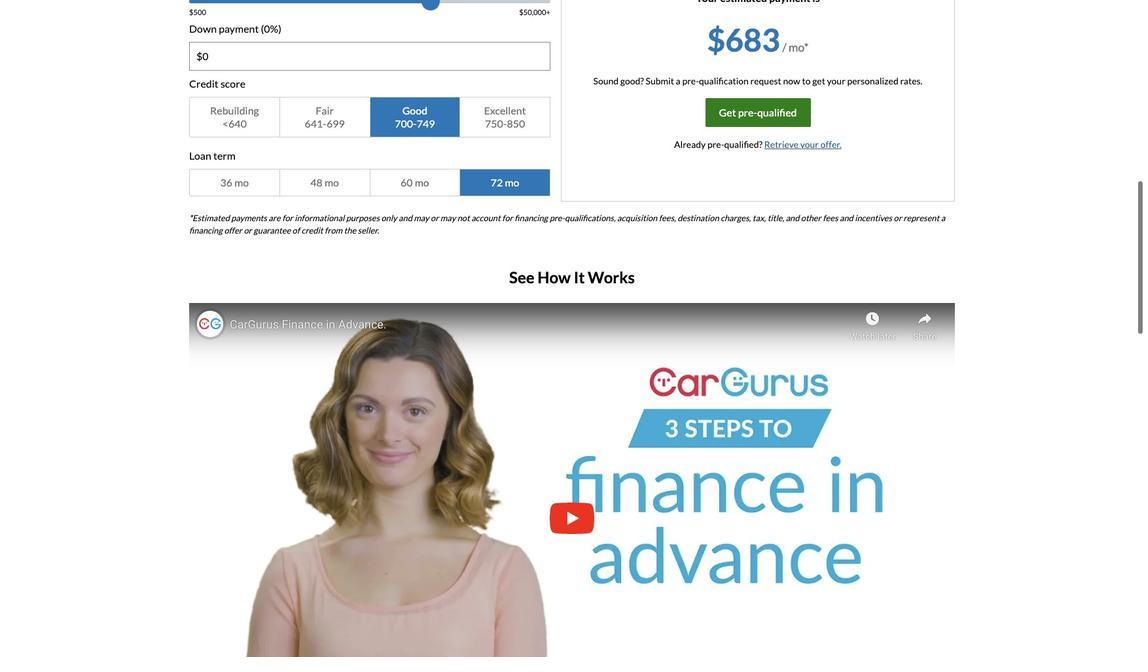 Task type: locate. For each thing, give the bounding box(es) containing it.
for
[[282, 213, 293, 223], [502, 213, 513, 223]]

qualification
[[700, 75, 749, 86]]

48 mo
[[311, 176, 339, 188]]

1 horizontal spatial may
[[441, 213, 456, 223]]

sound good? submit a pre-qualification request now to get your personalized rates.
[[594, 75, 923, 86]]

offer
[[224, 225, 242, 236]]

now
[[784, 75, 801, 86]]

the
[[344, 225, 356, 236]]

term
[[213, 149, 236, 162]]

0 horizontal spatial and
[[399, 213, 413, 223]]

a right submit
[[676, 75, 681, 86]]

36 mo
[[220, 176, 249, 188]]

*estimated payments are for informational purposes only and may or may not account for financing pre-qualifications, acquisition fees, destination charges, tax, title, and other fees and incentives or represent a financing offer or guarantee of credit from the seller.
[[189, 213, 946, 236]]

700-
[[395, 117, 417, 129]]

of
[[292, 225, 300, 236]]

and right the title,
[[786, 213, 800, 223]]

1 mo from the left
[[235, 176, 249, 188]]

and
[[399, 213, 413, 223], [786, 213, 800, 223], [840, 213, 854, 223]]

641-
[[305, 117, 327, 129]]

pre- right submit
[[683, 75, 700, 86]]

1 horizontal spatial a
[[942, 213, 946, 223]]

seller.
[[358, 225, 379, 236]]

down payment (0%)
[[189, 22, 282, 35]]

pre- right the get
[[739, 106, 758, 118]]

1 horizontal spatial and
[[786, 213, 800, 223]]

get pre-qualified
[[720, 106, 797, 118]]

see how it works
[[510, 268, 635, 287]]

or left not
[[431, 213, 439, 223]]

mo for 60 mo
[[415, 176, 429, 188]]

personalized
[[848, 75, 899, 86]]

payments
[[231, 213, 267, 223]]

your
[[828, 75, 846, 86], [801, 139, 819, 150]]

qualified?
[[725, 139, 763, 150]]

pre-
[[683, 75, 700, 86], [739, 106, 758, 118], [708, 139, 725, 150], [550, 213, 565, 223]]

financing down 72 mo
[[515, 213, 548, 223]]

and right only
[[399, 213, 413, 223]]

mo right the 48 at the left top of the page
[[325, 176, 339, 188]]

36
[[220, 176, 233, 188]]

financing
[[515, 213, 548, 223], [189, 225, 223, 236]]

1 horizontal spatial your
[[828, 75, 846, 86]]

1 vertical spatial financing
[[189, 225, 223, 236]]

financing down the *estimated
[[189, 225, 223, 236]]

charges,
[[721, 213, 751, 223]]

mo for 48 mo
[[325, 176, 339, 188]]

may
[[414, 213, 429, 223], [441, 213, 456, 223]]

guarantee
[[254, 225, 291, 236]]

for right are
[[282, 213, 293, 223]]

4 mo from the left
[[505, 176, 520, 188]]

or left represent
[[894, 213, 902, 223]]

fair
[[316, 104, 334, 116]]

a right represent
[[942, 213, 946, 223]]

already
[[675, 139, 706, 150]]

rates.
[[901, 75, 923, 86]]

pre- inside the *estimated payments are for informational purposes only and may or may not account for financing pre-qualifications, acquisition fees, destination charges, tax, title, and other fees and incentives or represent a financing offer or guarantee of credit from the seller.
[[550, 213, 565, 223]]

for right account
[[502, 213, 513, 223]]

incentives
[[856, 213, 893, 223]]

how
[[538, 268, 571, 287]]

mo
[[235, 176, 249, 188], [325, 176, 339, 188], [415, 176, 429, 188], [505, 176, 520, 188]]

1 for from the left
[[282, 213, 293, 223]]

payment
[[219, 22, 259, 35]]

2 horizontal spatial and
[[840, 213, 854, 223]]

may left not
[[441, 213, 456, 223]]

0 horizontal spatial or
[[244, 225, 252, 236]]

already pre-qualified? retrieve your offer.
[[675, 139, 842, 150]]

and right fees
[[840, 213, 854, 223]]

1 horizontal spatial or
[[431, 213, 439, 223]]

submit
[[646, 75, 675, 86]]

informational
[[295, 213, 345, 223]]

rebuilding
[[210, 104, 259, 116]]

a
[[676, 75, 681, 86], [942, 213, 946, 223]]

1 horizontal spatial financing
[[515, 213, 548, 223]]

0 horizontal spatial for
[[282, 213, 293, 223]]

2 mo from the left
[[325, 176, 339, 188]]

0 horizontal spatial a
[[676, 75, 681, 86]]

72 mo
[[491, 176, 520, 188]]

1 vertical spatial a
[[942, 213, 946, 223]]

retrieve your offer. link
[[765, 139, 842, 150]]

3 mo from the left
[[415, 176, 429, 188]]

rebuilding <640
[[210, 104, 259, 129]]

qualifications,
[[565, 213, 616, 223]]

0 horizontal spatial may
[[414, 213, 429, 223]]

or down payments
[[244, 225, 252, 236]]

sound
[[594, 75, 619, 86]]

qualified
[[758, 106, 797, 118]]

mo right 60
[[415, 176, 429, 188]]

your left offer.
[[801, 139, 819, 150]]

a inside the *estimated payments are for informational purposes only and may or may not account for financing pre-qualifications, acquisition fees, destination charges, tax, title, and other fees and incentives or represent a financing offer or guarantee of credit from the seller.
[[942, 213, 946, 223]]

good?
[[621, 75, 644, 86]]

fees,
[[659, 213, 676, 223]]

mo right '36' on the top left of the page
[[235, 176, 249, 188]]

pre- right already
[[708, 139, 725, 150]]

749
[[417, 117, 435, 129]]

account
[[472, 213, 501, 223]]

mo right 72
[[505, 176, 520, 188]]

1 vertical spatial your
[[801, 139, 819, 150]]

your right get
[[828, 75, 846, 86]]

0 vertical spatial financing
[[515, 213, 548, 223]]

1 horizontal spatial for
[[502, 213, 513, 223]]

pre- up how
[[550, 213, 565, 223]]

good
[[403, 104, 428, 116]]

72
[[491, 176, 503, 188]]

or
[[431, 213, 439, 223], [894, 213, 902, 223], [244, 225, 252, 236]]

mo*
[[789, 40, 809, 54]]

see
[[510, 268, 535, 287]]

may right only
[[414, 213, 429, 223]]

2 for from the left
[[502, 213, 513, 223]]



Task type: vqa. For each thing, say whether or not it's contained in the screenshot.


Task type: describe. For each thing, give the bounding box(es) containing it.
tax,
[[753, 213, 766, 223]]

Down payment (0%) text field
[[190, 42, 550, 70]]

60 mo
[[401, 176, 429, 188]]

699
[[327, 117, 345, 129]]

credit
[[189, 77, 219, 90]]

$500
[[189, 8, 206, 16]]

acquisition
[[618, 213, 658, 223]]

retrieve
[[765, 139, 799, 150]]

2 may from the left
[[441, 213, 456, 223]]

destination
[[678, 213, 720, 223]]

credit score
[[189, 77, 246, 90]]

2 and from the left
[[786, 213, 800, 223]]

3 and from the left
[[840, 213, 854, 223]]

2 horizontal spatial or
[[894, 213, 902, 223]]

represent
[[904, 213, 940, 223]]

excellent
[[484, 104, 526, 116]]

loan
[[189, 149, 211, 162]]

other
[[802, 213, 822, 223]]

title,
[[768, 213, 785, 223]]

offer.
[[821, 139, 842, 150]]

are
[[269, 213, 281, 223]]

1 may from the left
[[414, 213, 429, 223]]

get
[[813, 75, 826, 86]]

to
[[803, 75, 811, 86]]

good 700-749
[[395, 104, 435, 129]]

/
[[783, 40, 787, 54]]

$683
[[708, 21, 781, 58]]

only
[[382, 213, 397, 223]]

0 vertical spatial a
[[676, 75, 681, 86]]

0 horizontal spatial financing
[[189, 225, 223, 236]]

$50,000+
[[519, 8, 551, 16]]

excellent 750-850
[[484, 104, 526, 129]]

0 horizontal spatial your
[[801, 139, 819, 150]]

from
[[325, 225, 343, 236]]

48
[[311, 176, 323, 188]]

$683 / mo*
[[708, 21, 809, 58]]

mo for 72 mo
[[505, 176, 520, 188]]

get pre-qualified button
[[706, 98, 811, 127]]

request
[[751, 75, 782, 86]]

score
[[221, 77, 246, 90]]

credit
[[302, 225, 323, 236]]

get
[[720, 106, 737, 118]]

fees
[[823, 213, 839, 223]]

loan term
[[189, 149, 236, 162]]

*estimated
[[189, 213, 230, 223]]

850
[[507, 117, 525, 129]]

1 and from the left
[[399, 213, 413, 223]]

works
[[588, 268, 635, 287]]

fair 641-699
[[305, 104, 345, 129]]

<640
[[223, 117, 247, 129]]

purposes
[[346, 213, 380, 223]]

(0%)
[[261, 22, 282, 35]]

down
[[189, 22, 217, 35]]

not
[[458, 213, 470, 223]]

0 vertical spatial your
[[828, 75, 846, 86]]

pre- inside button
[[739, 106, 758, 118]]

mo for 36 mo
[[235, 176, 249, 188]]

it
[[574, 268, 585, 287]]

60
[[401, 176, 413, 188]]

750-
[[485, 117, 507, 129]]



